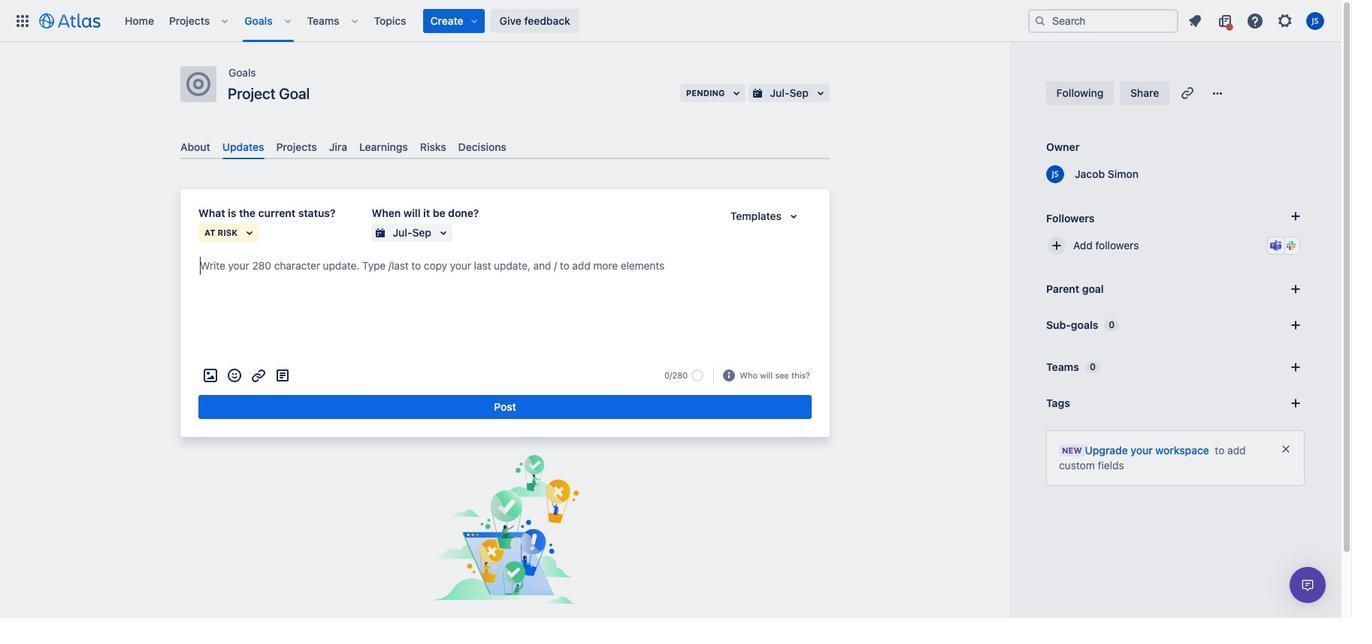 Task type: locate. For each thing, give the bounding box(es) containing it.
projects link
[[165, 9, 214, 33]]

0 vertical spatial teams
[[307, 14, 339, 27]]

will left see
[[760, 370, 773, 380]]

goals project goal
[[228, 66, 310, 102]]

goals inside the goals project goal
[[228, 66, 256, 79]]

help image
[[1246, 12, 1264, 30]]

give feedback button
[[491, 9, 579, 33]]

0 vertical spatial 0
[[1109, 319, 1115, 331]]

teams link
[[303, 9, 344, 33]]

0 vertical spatial projects
[[169, 14, 210, 27]]

parent
[[1046, 283, 1079, 295]]

0 vertical spatial will
[[404, 207, 421, 220]]

1 vertical spatial 0
[[1090, 362, 1096, 373]]

0 vertical spatial goals
[[244, 14, 273, 27]]

will
[[404, 207, 421, 220], [760, 370, 773, 380]]

teams up tags
[[1046, 361, 1079, 374]]

goals up the goals project goal
[[244, 14, 273, 27]]

goals link up the goals project goal
[[240, 9, 277, 33]]

will left it on the top of page
[[404, 207, 421, 220]]

goals
[[244, 14, 273, 27], [228, 66, 256, 79]]

add followers button
[[1040, 229, 1311, 262]]

followers
[[1046, 212, 1095, 224]]

project
[[228, 85, 275, 102]]

add follower image
[[1048, 237, 1066, 255]]

0
[[1109, 319, 1115, 331], [1090, 362, 1096, 373]]

1 vertical spatial will
[[760, 370, 773, 380]]

jira
[[329, 141, 347, 153]]

projects left the jira
[[276, 141, 317, 153]]

teams
[[307, 14, 339, 27], [1046, 361, 1079, 374]]

0 down goals
[[1090, 362, 1096, 373]]

what
[[198, 207, 225, 220]]

updates
[[222, 141, 264, 153]]

at
[[204, 228, 215, 238]]

decisions
[[458, 141, 506, 153]]

at risk button
[[198, 224, 259, 242]]

topics link
[[369, 9, 411, 33]]

sub-goals
[[1046, 319, 1098, 331]]

done?
[[448, 207, 479, 220]]

teams left the topics
[[307, 14, 339, 27]]

1 vertical spatial projects
[[276, 141, 317, 153]]

1 horizontal spatial 0
[[1109, 319, 1115, 331]]

goals up project
[[228, 66, 256, 79]]

when will it be done?
[[372, 207, 479, 220]]

1 horizontal spatial will
[[760, 370, 773, 380]]

1 horizontal spatial projects
[[276, 141, 317, 153]]

1 horizontal spatial teams
[[1046, 361, 1079, 374]]

projects right home
[[169, 14, 210, 27]]

this?
[[792, 370, 810, 380]]

insert link image
[[250, 367, 268, 385]]

see
[[775, 370, 789, 380]]

add
[[1227, 444, 1246, 457]]

banner
[[0, 0, 1341, 42]]

insert emoji image
[[225, 367, 244, 385]]

will inside dropdown button
[[760, 370, 773, 380]]

goals inside top element
[[244, 14, 273, 27]]

tab list
[[174, 135, 836, 159]]

feedback
[[524, 14, 570, 27]]

goals link
[[240, 9, 277, 33], [228, 64, 256, 82]]

to
[[1215, 444, 1225, 457]]

0/280
[[664, 371, 688, 380]]

goals for goals
[[244, 14, 273, 27]]

your
[[1131, 444, 1153, 457]]

0 horizontal spatial 0
[[1090, 362, 1096, 373]]

post button
[[198, 395, 812, 420]]

0 horizontal spatial projects
[[169, 14, 210, 27]]

1 vertical spatial goals link
[[228, 64, 256, 82]]

1 vertical spatial teams
[[1046, 361, 1079, 374]]

add files, videos, or images image
[[201, 367, 219, 385]]

custom
[[1059, 459, 1095, 472]]

slack logo showing nan channels are connected to this goal image
[[1285, 240, 1297, 252]]

share
[[1130, 86, 1159, 99]]

0 horizontal spatial teams
[[307, 14, 339, 27]]

give
[[500, 14, 521, 27]]

0 horizontal spatial will
[[404, 207, 421, 220]]

banner containing home
[[0, 0, 1341, 42]]

0 vertical spatial goals link
[[240, 9, 277, 33]]

upgrade
[[1085, 444, 1128, 457]]

Main content area, start typing to enter text. text field
[[198, 257, 812, 280]]

Search field
[[1028, 9, 1179, 33]]

1 vertical spatial goals
[[228, 66, 256, 79]]

when
[[372, 207, 401, 220]]

0 right goals
[[1109, 319, 1115, 331]]

add a follower image
[[1287, 207, 1305, 225]]

goals link up project
[[228, 64, 256, 82]]

add followers
[[1073, 239, 1139, 252]]

to add custom fields
[[1059, 444, 1246, 472]]

give feedback
[[500, 14, 570, 27]]

goals
[[1071, 319, 1098, 331]]

0 for sub-goals
[[1109, 319, 1115, 331]]

jul-
[[393, 226, 412, 239]]

projects
[[169, 14, 210, 27], [276, 141, 317, 153]]

be
[[433, 207, 445, 220]]

fields
[[1098, 459, 1124, 472]]

top element
[[9, 0, 1028, 42]]



Task type: describe. For each thing, give the bounding box(es) containing it.
post
[[494, 401, 516, 414]]

projects inside top element
[[169, 14, 210, 27]]

goals for goals project goal
[[228, 66, 256, 79]]

tags
[[1046, 397, 1070, 410]]

sep
[[412, 226, 431, 239]]

msteams logo showing  channels are connected to this goal image
[[1270, 240, 1282, 252]]

templates
[[730, 210, 782, 223]]

home
[[125, 14, 154, 27]]

parent goal
[[1046, 283, 1104, 295]]

goal
[[279, 85, 310, 102]]

risks
[[420, 141, 446, 153]]

followers
[[1096, 239, 1139, 252]]

what is the current status?
[[198, 207, 336, 220]]

tab list containing about
[[174, 135, 836, 159]]

learnings
[[359, 141, 408, 153]]

open intercom messenger image
[[1299, 576, 1317, 595]]

will for who
[[760, 370, 773, 380]]

owner
[[1046, 141, 1080, 153]]

at risk
[[204, 228, 238, 238]]

is
[[228, 207, 236, 220]]

0 for teams
[[1090, 362, 1096, 373]]

teams inside teams link
[[307, 14, 339, 27]]

templates button
[[721, 208, 812, 226]]

risk
[[218, 228, 238, 238]]

sub-
[[1046, 319, 1071, 331]]

it
[[423, 207, 430, 220]]

new upgrade your workspace
[[1062, 444, 1209, 457]]

status?
[[298, 207, 336, 220]]

workspace
[[1156, 444, 1209, 457]]

who will see this? button
[[738, 369, 812, 383]]

add
[[1073, 239, 1093, 252]]

current
[[258, 207, 296, 220]]

home link
[[120, 9, 159, 33]]

about
[[180, 141, 210, 153]]

topics
[[374, 14, 406, 27]]

following button
[[1046, 81, 1114, 105]]

who will see this?
[[740, 370, 810, 380]]

close banner image
[[1280, 443, 1292, 455]]

search image
[[1034, 15, 1046, 27]]

the
[[239, 207, 256, 220]]

share button
[[1120, 81, 1170, 105]]

goal icon image
[[186, 72, 210, 96]]

jul-sep
[[393, 226, 431, 239]]

goal
[[1082, 283, 1104, 295]]

new
[[1062, 446, 1082, 455]]

will for when
[[404, 207, 421, 220]]

following
[[1056, 86, 1104, 99]]

jul-sep button
[[372, 224, 452, 242]]

who
[[740, 370, 758, 380]]



Task type: vqa. For each thing, say whether or not it's contained in the screenshot.
the Browse all icon
no



